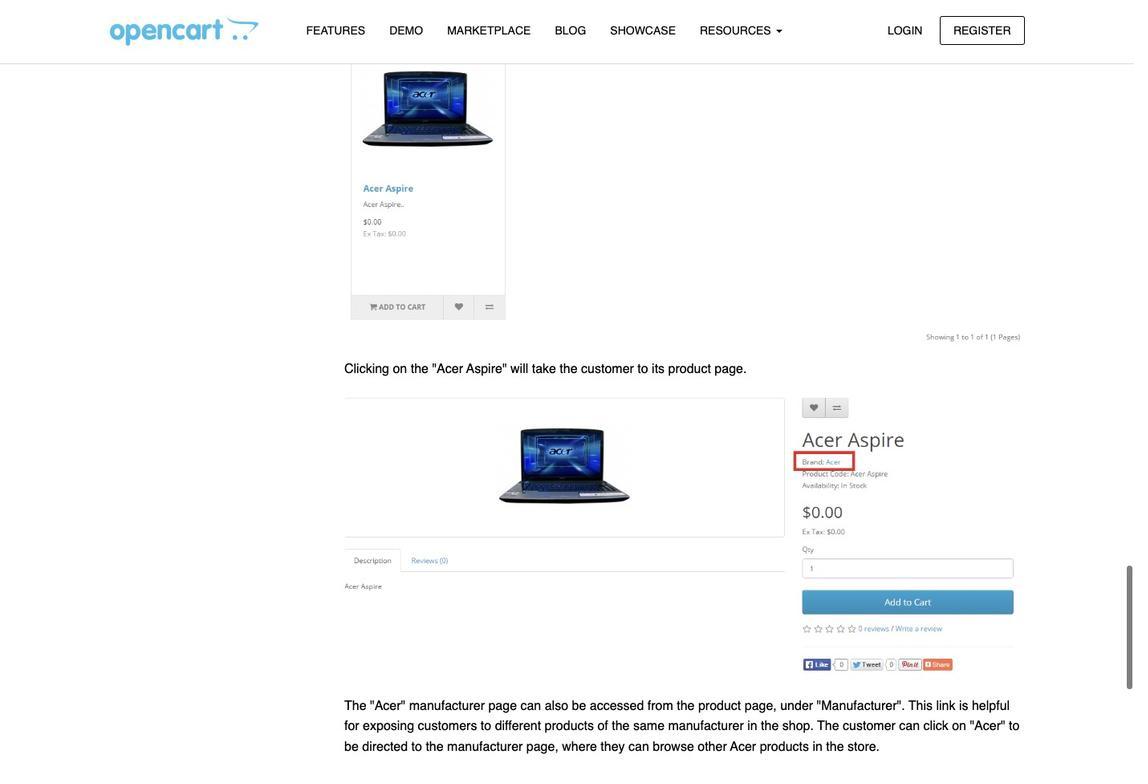 Task type: describe. For each thing, give the bounding box(es) containing it.
1 vertical spatial products
[[760, 740, 810, 755]]

opencart - open source shopping cart solution image
[[110, 17, 258, 46]]

different
[[495, 720, 541, 734]]

customers
[[418, 720, 477, 734]]

1 horizontal spatial page,
[[745, 699, 777, 714]]

store.
[[848, 740, 880, 755]]

0 vertical spatial on
[[393, 362, 407, 377]]

blog
[[555, 24, 587, 37]]

0 horizontal spatial page,
[[527, 740, 559, 755]]

the right the from on the right of the page
[[677, 699, 695, 714]]

1 horizontal spatial be
[[572, 699, 587, 714]]

resources link
[[688, 17, 795, 45]]

shop.
[[783, 720, 814, 734]]

aspire"
[[467, 362, 507, 377]]

under
[[781, 699, 814, 714]]

0 vertical spatial the
[[345, 699, 367, 714]]

marketplace
[[447, 24, 531, 37]]

0 vertical spatial in
[[748, 720, 758, 734]]

the right of
[[612, 720, 630, 734]]

2 horizontal spatial can
[[900, 720, 920, 734]]

"manufacturer".
[[817, 699, 906, 714]]

the down customers
[[426, 740, 444, 755]]

directed
[[362, 740, 408, 755]]

the left shop.
[[761, 720, 779, 734]]

0 horizontal spatial customer
[[581, 362, 634, 377]]

also
[[545, 699, 569, 714]]

features
[[306, 24, 366, 37]]

login link
[[875, 16, 937, 45]]

0 horizontal spatial "acer"
[[370, 699, 406, 714]]

page.
[[715, 362, 747, 377]]

"acer
[[432, 362, 463, 377]]

1 horizontal spatial "acer"
[[970, 720, 1006, 734]]

register link
[[940, 16, 1025, 45]]

0 horizontal spatial can
[[521, 699, 542, 714]]

clicking
[[345, 362, 390, 377]]

0 horizontal spatial products
[[545, 720, 594, 734]]

acer
[[731, 740, 757, 755]]

other
[[698, 740, 727, 755]]

marketplace link
[[435, 17, 543, 45]]

page
[[489, 699, 517, 714]]

2 vertical spatial manufacturer
[[447, 740, 523, 755]]

helpful
[[973, 699, 1010, 714]]

acer inspire product page image
[[345, 390, 1025, 687]]

1 vertical spatial be
[[345, 740, 359, 755]]

they
[[601, 740, 625, 755]]

accessed
[[590, 699, 644, 714]]

from
[[648, 699, 674, 714]]



Task type: locate. For each thing, give the bounding box(es) containing it.
product right its
[[669, 362, 711, 377]]

is
[[960, 699, 969, 714]]

0 vertical spatial products
[[545, 720, 594, 734]]

0 vertical spatial customer
[[581, 362, 634, 377]]

"acer" up exposing
[[370, 699, 406, 714]]

the
[[345, 699, 367, 714], [818, 720, 840, 734]]

be down for in the left of the page
[[345, 740, 359, 755]]

1 horizontal spatial products
[[760, 740, 810, 755]]

1 horizontal spatial can
[[629, 740, 650, 755]]

page, left under
[[745, 699, 777, 714]]

can down same
[[629, 740, 650, 755]]

in
[[748, 720, 758, 734], [813, 740, 823, 755]]

1 vertical spatial can
[[900, 720, 920, 734]]

manufacturer down different
[[447, 740, 523, 755]]

product
[[669, 362, 711, 377], [699, 699, 742, 714]]

of
[[598, 720, 609, 734]]

can up different
[[521, 699, 542, 714]]

register
[[954, 24, 1012, 37]]

in up acer in the right of the page
[[748, 720, 758, 734]]

resources
[[700, 24, 775, 37]]

its
[[652, 362, 665, 377]]

click
[[924, 720, 949, 734]]

to left its
[[638, 362, 649, 377]]

0 vertical spatial product
[[669, 362, 711, 377]]

demo link
[[378, 17, 435, 45]]

be
[[572, 699, 587, 714], [345, 740, 359, 755]]

product up other
[[699, 699, 742, 714]]

1 vertical spatial on
[[953, 720, 967, 734]]

the left "acer
[[411, 362, 429, 377]]

manufacturer
[[409, 699, 485, 714], [669, 720, 744, 734], [447, 740, 523, 755]]

0 vertical spatial "acer"
[[370, 699, 406, 714]]

0 vertical spatial can
[[521, 699, 542, 714]]

login
[[888, 24, 923, 37]]

acer brand page image
[[345, 0, 1025, 350]]

showcase
[[611, 24, 676, 37]]

the "acer" manufacturer page can also be accessed from the product page, under "manufacturer". this link is helpful for exposing customers to different products of the same manufacturer in the shop. the customer can click on "acer" to be directed to the manufacturer page, where they can browse other acer products in the store.
[[345, 699, 1020, 755]]

products up where
[[545, 720, 594, 734]]

the up for in the left of the page
[[345, 699, 367, 714]]

0 horizontal spatial on
[[393, 362, 407, 377]]

1 vertical spatial manufacturer
[[669, 720, 744, 734]]

to down helpful
[[1010, 720, 1020, 734]]

same
[[634, 720, 665, 734]]

the left the "store."
[[827, 740, 845, 755]]

showcase link
[[599, 17, 688, 45]]

to down page
[[481, 720, 492, 734]]

in down shop.
[[813, 740, 823, 755]]

1 vertical spatial in
[[813, 740, 823, 755]]

on
[[393, 362, 407, 377], [953, 720, 967, 734]]

on right clicking
[[393, 362, 407, 377]]

on down is
[[953, 720, 967, 734]]

0 horizontal spatial in
[[748, 720, 758, 734]]

0 horizontal spatial be
[[345, 740, 359, 755]]

features link
[[294, 17, 378, 45]]

can
[[521, 699, 542, 714], [900, 720, 920, 734], [629, 740, 650, 755]]

customer
[[581, 362, 634, 377], [843, 720, 896, 734]]

where
[[562, 740, 597, 755]]

"acer" down helpful
[[970, 720, 1006, 734]]

1 horizontal spatial in
[[813, 740, 823, 755]]

1 vertical spatial product
[[699, 699, 742, 714]]

customer up the "store."
[[843, 720, 896, 734]]

to
[[638, 362, 649, 377], [481, 720, 492, 734], [1010, 720, 1020, 734], [412, 740, 422, 755]]

on inside the "acer" manufacturer page can also be accessed from the product page, under "manufacturer". this link is helpful for exposing customers to different products of the same manufacturer in the shop. the customer can click on "acer" to be directed to the manufacturer page, where they can browse other acer products in the store.
[[953, 720, 967, 734]]

1 horizontal spatial the
[[818, 720, 840, 734]]

manufacturer up other
[[669, 720, 744, 734]]

manufacturer up customers
[[409, 699, 485, 714]]

customer inside the "acer" manufacturer page can also be accessed from the product page, under "manufacturer". this link is helpful for exposing customers to different products of the same manufacturer in the shop. the customer can click on "acer" to be directed to the manufacturer page, where they can browse other acer products in the store.
[[843, 720, 896, 734]]

0 vertical spatial be
[[572, 699, 587, 714]]

products down shop.
[[760, 740, 810, 755]]

exposing
[[363, 720, 415, 734]]

2 vertical spatial can
[[629, 740, 650, 755]]

products
[[545, 720, 594, 734], [760, 740, 810, 755]]

1 horizontal spatial customer
[[843, 720, 896, 734]]

clicking on the "acer aspire" will take the customer to its product page.
[[345, 362, 747, 377]]

product inside the "acer" manufacturer page can also be accessed from the product page, under "manufacturer". this link is helpful for exposing customers to different products of the same manufacturer in the shop. the customer can click on "acer" to be directed to the manufacturer page, where they can browse other acer products in the store.
[[699, 699, 742, 714]]

1 vertical spatial the
[[818, 720, 840, 734]]

link
[[937, 699, 956, 714]]

the right shop.
[[818, 720, 840, 734]]

blog link
[[543, 17, 599, 45]]

1 horizontal spatial on
[[953, 720, 967, 734]]

0 vertical spatial manufacturer
[[409, 699, 485, 714]]

the
[[411, 362, 429, 377], [560, 362, 578, 377], [677, 699, 695, 714], [612, 720, 630, 734], [761, 720, 779, 734], [426, 740, 444, 755], [827, 740, 845, 755]]

page, down different
[[527, 740, 559, 755]]

the right take
[[560, 362, 578, 377]]

can down this
[[900, 720, 920, 734]]

customer left its
[[581, 362, 634, 377]]

0 vertical spatial page,
[[745, 699, 777, 714]]

this
[[909, 699, 933, 714]]

page,
[[745, 699, 777, 714], [527, 740, 559, 755]]

browse
[[653, 740, 695, 755]]

to right directed
[[412, 740, 422, 755]]

1 vertical spatial page,
[[527, 740, 559, 755]]

be right also
[[572, 699, 587, 714]]

demo
[[390, 24, 423, 37]]

take
[[532, 362, 556, 377]]

0 horizontal spatial the
[[345, 699, 367, 714]]

will
[[511, 362, 529, 377]]

for
[[345, 720, 360, 734]]

1 vertical spatial customer
[[843, 720, 896, 734]]

"acer"
[[370, 699, 406, 714], [970, 720, 1006, 734]]

1 vertical spatial "acer"
[[970, 720, 1006, 734]]



Task type: vqa. For each thing, say whether or not it's contained in the screenshot.
top Stock status
no



